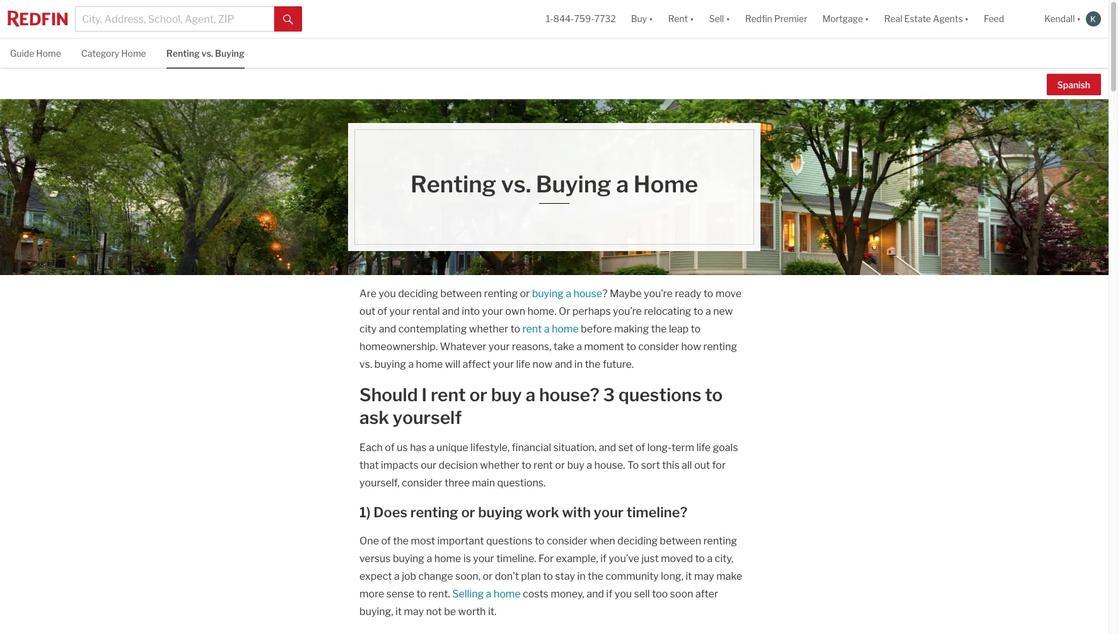Task type: locate. For each thing, give the bounding box(es) containing it.
timeline?
[[627, 504, 688, 520]]

out down are
[[360, 305, 375, 317]]

and inside each of us has a unique lifestyle, financial situation, and set of long-term life goals that impacts our decision whether to rent or buy a house. to sort this all out for yourself, consider three main questions.
[[599, 442, 616, 454]]

buying down "main"
[[478, 504, 523, 520]]

1 vertical spatial it
[[396, 606, 402, 618]]

buy ▾ button
[[631, 0, 653, 38]]

new
[[713, 305, 733, 317]]

perhaps
[[573, 305, 611, 317]]

if inside costs money, and if you sell too soon after buying, it may not be worth it.
[[606, 588, 613, 600]]

consider
[[639, 341, 679, 353], [402, 477, 443, 489], [547, 535, 588, 547]]

buying for renting vs. buying
[[215, 48, 245, 59]]

each of us has a unique lifestyle, financial situation, and set of long-term life goals that impacts our decision whether to rent or buy a house. to sort this all out for yourself, consider three main questions.
[[360, 442, 738, 489]]

1 vertical spatial buying
[[536, 170, 612, 198]]

consider up example,
[[547, 535, 588, 547]]

1 horizontal spatial buying
[[536, 170, 612, 198]]

with
[[562, 504, 591, 520]]

example,
[[556, 553, 598, 565]]

0 horizontal spatial you
[[379, 288, 396, 300]]

between up moved
[[660, 535, 702, 547]]

in up house?
[[575, 358, 583, 370]]

rent down financial
[[534, 459, 553, 471]]

category home link
[[81, 38, 146, 67]]

1 horizontal spatial may
[[694, 570, 714, 582]]

kendall
[[1045, 13, 1075, 24]]

of
[[378, 305, 387, 317], [385, 442, 395, 454], [636, 442, 645, 454], [381, 535, 391, 547]]

whether inside ? maybe you're ready to move out of your rental and into your own home. or perhaps you're relocating to a new city and contemplating whether to
[[469, 323, 509, 335]]

1 horizontal spatial it
[[686, 570, 692, 582]]

to down ready
[[694, 305, 704, 317]]

0 horizontal spatial may
[[404, 606, 424, 618]]

in
[[575, 358, 583, 370], [577, 570, 586, 582]]

it
[[686, 570, 692, 582], [396, 606, 402, 618]]

1 horizontal spatial out
[[695, 459, 710, 471]]

city,
[[715, 553, 734, 565]]

life left now
[[516, 358, 531, 370]]

home left will
[[416, 358, 443, 370]]

buying up the job
[[393, 553, 425, 565]]

▾ right sell
[[726, 13, 730, 24]]

that
[[360, 459, 379, 471]]

selling
[[452, 588, 484, 600]]

0 horizontal spatial questions
[[486, 535, 533, 547]]

0 vertical spatial you
[[379, 288, 396, 300]]

one of the most important questions to consider when deciding between renting versus buying a home is your timeline. for example, if you've just moved to a city, expect a job change soon, or don't plan to stay in the community long, it may make more sense to rent.
[[360, 535, 743, 600]]

your inside one of the most important questions to consider when deciding between renting versus buying a home is your timeline. for example, if you've just moved to a city, expect a job change soon, or don't plan to stay in the community long, it may make more sense to rent.
[[473, 553, 494, 565]]

0 horizontal spatial buying
[[215, 48, 245, 59]]

▾ right the rent
[[690, 13, 694, 24]]

whether down lifestyle,
[[480, 459, 520, 471]]

▾ inside 'link'
[[965, 13, 969, 24]]

0 horizontal spatial consider
[[402, 477, 443, 489]]

home inside before making the leap to homeownership. whatever your reasons, take a moment to consider how renting vs. buying a home will affect your life now and in the future.
[[416, 358, 443, 370]]

3
[[603, 384, 615, 406]]

rent right i
[[431, 384, 466, 406]]

unique
[[437, 442, 469, 454]]

1 horizontal spatial home
[[121, 48, 146, 59]]

buy inside each of us has a unique lifestyle, financial situation, and set of long-term life goals that impacts our decision whether to rent or buy a house. to sort this all out for yourself, consider three main questions.
[[567, 459, 585, 471]]

rent ▾ button
[[661, 0, 702, 38]]

2 ▾ from the left
[[690, 13, 694, 24]]

if down the community
[[606, 588, 613, 600]]

financial
[[512, 442, 551, 454]]

before making the leap to homeownership. whatever your reasons, take a moment to consider how renting vs. buying a home will affect your life now and in the future.
[[360, 323, 737, 370]]

and right city
[[379, 323, 396, 335]]

house?
[[539, 384, 600, 406]]

1 horizontal spatial consider
[[547, 535, 588, 547]]

and down take
[[555, 358, 572, 370]]

situation,
[[554, 442, 597, 454]]

or down affect at the left of the page
[[470, 384, 488, 406]]

2 vertical spatial rent
[[534, 459, 553, 471]]

0 vertical spatial in
[[575, 358, 583, 370]]

0 vertical spatial life
[[516, 358, 531, 370]]

1 ▾ from the left
[[649, 13, 653, 24]]

1 vertical spatial out
[[695, 459, 710, 471]]

0 horizontal spatial life
[[516, 358, 531, 370]]

in inside before making the leap to homeownership. whatever your reasons, take a moment to consider how renting vs. buying a home will affect your life now and in the future.
[[575, 358, 583, 370]]

1 vertical spatial consider
[[402, 477, 443, 489]]

1 vertical spatial vs.
[[501, 170, 531, 198]]

and inside before making the leap to homeownership. whatever your reasons, take a moment to consider how renting vs. buying a home will affect your life now and in the future.
[[555, 358, 572, 370]]

1 horizontal spatial renting
[[411, 170, 496, 198]]

1 horizontal spatial you're
[[644, 288, 673, 300]]

after
[[696, 588, 719, 600]]

to right moved
[[695, 553, 705, 565]]

you're up relocating
[[644, 288, 673, 300]]

consider down leap
[[639, 341, 679, 353]]

the down relocating
[[651, 323, 667, 335]]

0 vertical spatial buying
[[215, 48, 245, 59]]

buy ▾
[[631, 13, 653, 24]]

1 vertical spatial you
[[615, 588, 632, 600]]

you're
[[644, 288, 673, 300], [613, 305, 642, 317]]

between inside one of the most important questions to consider when deciding between renting versus buying a home is your timeline. for example, if you've just moved to a city, expect a job change soon, or don't plan to stay in the community long, it may make more sense to rent.
[[660, 535, 702, 547]]

buy down reasons,
[[491, 384, 522, 406]]

lifestyle,
[[471, 442, 510, 454]]

1 vertical spatial whether
[[480, 459, 520, 471]]

timeline.
[[497, 553, 537, 565]]

our
[[421, 459, 437, 471]]

renting inside one of the most important questions to consider when deciding between renting versus buying a home is your timeline. for example, if you've just moved to a city, expect a job change soon, or don't plan to stay in the community long, it may make more sense to rent.
[[704, 535, 737, 547]]

whether down into
[[469, 323, 509, 335]]

out inside each of us has a unique lifestyle, financial situation, and set of long-term life goals that impacts our decision whether to rent or buy a house. to sort this all out for yourself, consider three main questions.
[[695, 459, 710, 471]]

▾ for kendall ▾
[[1077, 13, 1081, 24]]

0 horizontal spatial deciding
[[398, 288, 438, 300]]

0 vertical spatial questions
[[619, 384, 702, 406]]

questions right 3
[[619, 384, 702, 406]]

▾ right mortgage
[[865, 13, 869, 24]]

it inside costs money, and if you sell too soon after buying, it may not be worth it.
[[396, 606, 402, 618]]

between up into
[[441, 288, 482, 300]]

to inside should i rent or buy a house? 3 questions to ask yourself
[[705, 384, 723, 406]]

1 vertical spatial in
[[577, 570, 586, 582]]

1 horizontal spatial life
[[697, 442, 711, 454]]

0 vertical spatial renting
[[166, 48, 200, 59]]

6 ▾ from the left
[[1077, 13, 1081, 24]]

home down or
[[552, 323, 579, 335]]

home left is
[[434, 553, 461, 565]]

0 vertical spatial if
[[601, 553, 607, 565]]

home inside category home link
[[121, 48, 146, 59]]

to down the own
[[511, 323, 521, 335]]

vs. inside renting vs. buying link
[[202, 48, 213, 59]]

goals
[[713, 442, 738, 454]]

consider inside one of the most important questions to consider when deciding between renting versus buying a home is your timeline. for example, if you've just moved to a city, expect a job change soon, or don't plan to stay in the community long, it may make more sense to rent.
[[547, 535, 588, 547]]

you inside costs money, and if you sell too soon after buying, it may not be worth it.
[[615, 588, 632, 600]]

▾
[[649, 13, 653, 24], [690, 13, 694, 24], [726, 13, 730, 24], [865, 13, 869, 24], [965, 13, 969, 24], [1077, 13, 1081, 24]]

home for guide home
[[36, 48, 61, 59]]

the
[[651, 323, 667, 335], [585, 358, 601, 370], [393, 535, 409, 547], [588, 570, 604, 582]]

▾ for mortgage ▾
[[865, 13, 869, 24]]

or up important
[[461, 504, 475, 520]]

your right is
[[473, 553, 494, 565]]

renting inside before making the leap to homeownership. whatever your reasons, take a moment to consider how renting vs. buying a home will affect your life now and in the future.
[[704, 341, 737, 353]]

in right stay in the bottom of the page
[[577, 570, 586, 582]]

0 vertical spatial consider
[[639, 341, 679, 353]]

▾ right agents
[[965, 13, 969, 24]]

buying up home.
[[532, 288, 564, 300]]

renting vs. buying
[[166, 48, 245, 59]]

to down making
[[627, 341, 636, 353]]

1 vertical spatial deciding
[[618, 535, 658, 547]]

questions inside should i rent or buy a house? 3 questions to ask yourself
[[619, 384, 702, 406]]

renting up most
[[411, 504, 459, 520]]

to up questions.
[[522, 459, 532, 471]]

1 vertical spatial if
[[606, 588, 613, 600]]

home inside one of the most important questions to consider when deciding between renting versus buying a home is your timeline. for example, if you've just moved to a city, expect a job change soon, or don't plan to stay in the community long, it may make more sense to rent.
[[434, 553, 461, 565]]

rent ▾ button
[[668, 0, 694, 38]]

City, Address, School, Agent, ZIP search field
[[75, 6, 274, 32]]

home inside guide home link
[[36, 48, 61, 59]]

renting for renting vs. buying a home
[[411, 170, 496, 198]]

2 vertical spatial consider
[[547, 535, 588, 547]]

1 vertical spatial may
[[404, 606, 424, 618]]

reasons,
[[512, 341, 552, 353]]

category home
[[81, 48, 146, 59]]

0 horizontal spatial between
[[441, 288, 482, 300]]

0 vertical spatial between
[[441, 288, 482, 300]]

2 horizontal spatial consider
[[639, 341, 679, 353]]

life inside each of us has a unique lifestyle, financial situation, and set of long-term life goals that impacts our decision whether to rent or buy a house. to sort this all out for yourself, consider three main questions.
[[697, 442, 711, 454]]

mortgage ▾ button
[[823, 0, 869, 38]]

whether inside each of us has a unique lifestyle, financial situation, and set of long-term life goals that impacts our decision whether to rent or buy a house. to sort this all out for yourself, consider three main questions.
[[480, 459, 520, 471]]

if down when
[[601, 553, 607, 565]]

vs. for renting vs. buying a home
[[501, 170, 531, 198]]

or down situation,
[[555, 459, 565, 471]]

decision
[[439, 459, 478, 471]]

2 horizontal spatial vs.
[[501, 170, 531, 198]]

of up homeownership. at the bottom left of the page
[[378, 305, 387, 317]]

5 ▾ from the left
[[965, 13, 969, 24]]

0 horizontal spatial out
[[360, 305, 375, 317]]

or up the own
[[520, 288, 530, 300]]

for
[[539, 553, 554, 565]]

out right all
[[695, 459, 710, 471]]

renting right how
[[704, 341, 737, 353]]

moved
[[661, 553, 693, 565]]

1 vertical spatial life
[[697, 442, 711, 454]]

0 vertical spatial out
[[360, 305, 375, 317]]

0 horizontal spatial it
[[396, 606, 402, 618]]

category
[[81, 48, 119, 59]]

and inside costs money, and if you sell too soon after buying, it may not be worth it.
[[587, 588, 604, 600]]

you left sell
[[615, 588, 632, 600]]

of right one
[[381, 535, 391, 547]]

to right plan
[[543, 570, 553, 582]]

you're down maybe
[[613, 305, 642, 317]]

before
[[581, 323, 612, 335]]

1 horizontal spatial buy
[[567, 459, 585, 471]]

2 vertical spatial vs.
[[360, 358, 372, 370]]

buying down homeownership. at the bottom left of the page
[[375, 358, 406, 370]]

you
[[379, 288, 396, 300], [615, 588, 632, 600]]

life right term at the right of page
[[697, 442, 711, 454]]

your down are you deciding between renting or buying a house in the top of the page
[[482, 305, 503, 317]]

home down don't
[[494, 588, 521, 600]]

deciding up rental
[[398, 288, 438, 300]]

and right money,
[[587, 588, 604, 600]]

may left the not
[[404, 606, 424, 618]]

0 horizontal spatial home
[[36, 48, 61, 59]]

?
[[603, 288, 608, 300]]

between
[[441, 288, 482, 300], [660, 535, 702, 547]]

impacts
[[381, 459, 419, 471]]

buying
[[215, 48, 245, 59], [536, 170, 612, 198]]

1 horizontal spatial questions
[[619, 384, 702, 406]]

0 horizontal spatial vs.
[[202, 48, 213, 59]]

or up selling a home
[[483, 570, 493, 582]]

to up goals
[[705, 384, 723, 406]]

844-
[[554, 13, 574, 24]]

whether
[[469, 323, 509, 335], [480, 459, 520, 471]]

contemplating
[[399, 323, 467, 335]]

deciding inside one of the most important questions to consider when deciding between renting versus buying a home is your timeline. for example, if you've just moved to a city, expect a job change soon, or don't plan to stay in the community long, it may make more sense to rent.
[[618, 535, 658, 547]]

spanish button
[[1047, 74, 1102, 95]]

0 vertical spatial vs.
[[202, 48, 213, 59]]

buy down situation,
[[567, 459, 585, 471]]

1 horizontal spatial between
[[660, 535, 702, 547]]

▾ for rent ▾
[[690, 13, 694, 24]]

1 vertical spatial between
[[660, 535, 702, 547]]

and up house.
[[599, 442, 616, 454]]

2 horizontal spatial home
[[634, 170, 698, 198]]

ready
[[675, 288, 702, 300]]

questions up timeline.
[[486, 535, 533, 547]]

in inside one of the most important questions to consider when deciding between renting versus buying a home is your timeline. for example, if you've just moved to a city, expect a job change soon, or don't plan to stay in the community long, it may make more sense to rent.
[[577, 570, 586, 582]]

0 horizontal spatial buy
[[491, 384, 522, 406]]

maybe
[[610, 288, 642, 300]]

1 horizontal spatial vs.
[[360, 358, 372, 370]]

0 vertical spatial buy
[[491, 384, 522, 406]]

renting
[[166, 48, 200, 59], [411, 170, 496, 198]]

rent up reasons,
[[523, 323, 542, 335]]

yourself,
[[360, 477, 400, 489]]

0 vertical spatial whether
[[469, 323, 509, 335]]

most
[[411, 535, 435, 547]]

whatever
[[440, 341, 487, 353]]

are you deciding between renting or buying a house
[[360, 288, 603, 300]]

just
[[642, 553, 659, 565]]

or
[[520, 288, 530, 300], [470, 384, 488, 406], [555, 459, 565, 471], [461, 504, 475, 520], [483, 570, 493, 582]]

1 vertical spatial questions
[[486, 535, 533, 547]]

may up after
[[694, 570, 714, 582]]

1 vertical spatial buy
[[567, 459, 585, 471]]

1 vertical spatial you're
[[613, 305, 642, 317]]

or inside should i rent or buy a house? 3 questions to ask yourself
[[470, 384, 488, 406]]

deciding up 'just'
[[618, 535, 658, 547]]

the left most
[[393, 535, 409, 547]]

renting
[[484, 288, 518, 300], [704, 341, 737, 353], [411, 504, 459, 520], [704, 535, 737, 547]]

0 vertical spatial may
[[694, 570, 714, 582]]

▾ right buy
[[649, 13, 653, 24]]

it right long,
[[686, 570, 692, 582]]

you right are
[[379, 288, 396, 300]]

▾ left user photo
[[1077, 13, 1081, 24]]

real estate agents ▾
[[885, 13, 969, 24]]

buy
[[491, 384, 522, 406], [567, 459, 585, 471]]

3 ▾ from the left
[[726, 13, 730, 24]]

will
[[445, 358, 461, 370]]

home
[[552, 323, 579, 335], [416, 358, 443, 370], [434, 553, 461, 565], [494, 588, 521, 600]]

4 ▾ from the left
[[865, 13, 869, 24]]

a inside should i rent or buy a house? 3 questions to ask yourself
[[526, 384, 536, 406]]

1 horizontal spatial you
[[615, 588, 632, 600]]

1 horizontal spatial deciding
[[618, 535, 658, 547]]

renting up city,
[[704, 535, 737, 547]]

consider down our
[[402, 477, 443, 489]]

it down sense
[[396, 606, 402, 618]]

1 vertical spatial renting
[[411, 170, 496, 198]]

consider inside before making the leap to homeownership. whatever your reasons, take a moment to consider how renting vs. buying a home will affect your life now and in the future.
[[639, 341, 679, 353]]

to right leap
[[691, 323, 701, 335]]

may inside costs money, and if you sell too soon after buying, it may not be worth it.
[[404, 606, 424, 618]]

buying
[[532, 288, 564, 300], [375, 358, 406, 370], [478, 504, 523, 520], [393, 553, 425, 565]]

buy
[[631, 13, 647, 24]]

rent.
[[429, 588, 450, 600]]

premier
[[775, 13, 808, 24]]

0 horizontal spatial renting
[[166, 48, 200, 59]]

mortgage ▾ button
[[815, 0, 877, 38]]

1) does renting or buying work with your timeline?
[[360, 504, 688, 520]]

0 vertical spatial deciding
[[398, 288, 438, 300]]

0 horizontal spatial you're
[[613, 305, 642, 317]]

0 vertical spatial it
[[686, 570, 692, 582]]

1 vertical spatial rent
[[431, 384, 466, 406]]

out
[[360, 305, 375, 317], [695, 459, 710, 471]]



Task type: vqa. For each thing, say whether or not it's contained in the screenshot.
'PM'
no



Task type: describe. For each thing, give the bounding box(es) containing it.
user photo image
[[1086, 11, 1102, 26]]

now
[[533, 358, 553, 370]]

important
[[437, 535, 484, 547]]

buying inside one of the most important questions to consider when deciding between renting versus buying a home is your timeline. for example, if you've just moved to a city, expect a job change soon, or don't plan to stay in the community long, it may make more sense to rent.
[[393, 553, 425, 565]]

of inside one of the most important questions to consider when deciding between renting versus buying a home is your timeline. for example, if you've just moved to a city, expect a job change soon, or don't plan to stay in the community long, it may make more sense to rent.
[[381, 535, 391, 547]]

for
[[712, 459, 726, 471]]

vs. inside before making the leap to homeownership. whatever your reasons, take a moment to consider how renting vs. buying a home will affect your life now and in the future.
[[360, 358, 372, 370]]

worth
[[458, 606, 486, 618]]

community
[[606, 570, 659, 582]]

real
[[885, 13, 903, 24]]

rent a home
[[523, 323, 579, 335]]

to left rent.
[[417, 588, 427, 600]]

sense
[[387, 588, 415, 600]]

your up when
[[594, 504, 624, 520]]

your up affect at the left of the page
[[489, 341, 510, 353]]

versus
[[360, 553, 391, 565]]

renting vs. buying a home
[[411, 170, 698, 198]]

agents
[[933, 13, 963, 24]]

don't
[[495, 570, 519, 582]]

if inside one of the most important questions to consider when deciding between renting versus buying a home is your timeline. for example, if you've just moved to a city, expect a job change soon, or don't plan to stay in the community long, it may make more sense to rent.
[[601, 553, 607, 565]]

7732
[[595, 13, 616, 24]]

life inside before making the leap to homeownership. whatever your reasons, take a moment to consider how renting vs. buying a home will affect your life now and in the future.
[[516, 358, 531, 370]]

submit search image
[[283, 14, 293, 24]]

long,
[[661, 570, 684, 582]]

out inside ? maybe you're ready to move out of your rental and into your own home. or perhaps you're relocating to a new city and contemplating whether to
[[360, 305, 375, 317]]

main
[[472, 477, 495, 489]]

plan
[[521, 570, 541, 582]]

guide
[[10, 48, 34, 59]]

buy inside should i rent or buy a house? 3 questions to ask yourself
[[491, 384, 522, 406]]

rent ▾
[[668, 13, 694, 24]]

real estate agents ▾ link
[[885, 0, 969, 38]]

own
[[506, 305, 526, 317]]

of left "us"
[[385, 442, 395, 454]]

1)
[[360, 504, 371, 520]]

and left into
[[442, 305, 460, 317]]

759-
[[574, 13, 595, 24]]

guide home
[[10, 48, 61, 59]]

does
[[374, 504, 408, 520]]

renting vs. buying link
[[166, 38, 245, 67]]

of right set on the bottom right
[[636, 442, 645, 454]]

rental
[[413, 305, 440, 317]]

questions inside one of the most important questions to consider when deciding between renting versus buying a home is your timeline. for example, if you've just moved to a city, expect a job change soon, or don't plan to stay in the community long, it may make more sense to rent.
[[486, 535, 533, 547]]

homeownership.
[[360, 341, 438, 353]]

a inside ? maybe you're ready to move out of your rental and into your own home. or perhaps you're relocating to a new city and contemplating whether to
[[706, 305, 711, 317]]

renting for renting vs. buying
[[166, 48, 200, 59]]

real estate agents ▾ button
[[877, 0, 977, 38]]

city
[[360, 323, 377, 335]]

house
[[574, 288, 603, 300]]

sell ▾
[[709, 13, 730, 24]]

you've
[[609, 553, 640, 565]]

job
[[402, 570, 416, 582]]

buying for renting vs. buying a home
[[536, 170, 612, 198]]

of inside ? maybe you're ready to move out of your rental and into your own home. or perhaps you're relocating to a new city and contemplating whether to
[[378, 305, 387, 317]]

consider inside each of us has a unique lifestyle, financial situation, and set of long-term life goals that impacts our decision whether to rent or buy a house. to sort this all out for yourself, consider three main questions.
[[402, 477, 443, 489]]

buying,
[[360, 606, 393, 618]]

three
[[445, 477, 470, 489]]

it.
[[488, 606, 497, 618]]

0 vertical spatial you're
[[644, 288, 673, 300]]

mortgage
[[823, 13, 863, 24]]

▾ for sell ▾
[[726, 13, 730, 24]]

expect
[[360, 570, 392, 582]]

i
[[422, 384, 427, 406]]

vs. for renting vs. buying
[[202, 48, 213, 59]]

it inside one of the most important questions to consider when deciding between renting versus buying a home is your timeline. for example, if you've just moved to a city, expect a job change soon, or don't plan to stay in the community long, it may make more sense to rent.
[[686, 570, 692, 582]]

rent inside each of us has a unique lifestyle, financial situation, and set of long-term life goals that impacts our decision whether to rent or buy a house. to sort this all out for yourself, consider three main questions.
[[534, 459, 553, 471]]

ask
[[360, 407, 389, 428]]

1-844-759-7732 link
[[546, 13, 616, 24]]

or inside each of us has a unique lifestyle, financial situation, and set of long-term life goals that impacts our decision whether to rent or buy a house. to sort this all out for yourself, consider three main questions.
[[555, 459, 565, 471]]

affect
[[463, 358, 491, 370]]

▾ for buy ▾
[[649, 13, 653, 24]]

may inside one of the most important questions to consider when deciding between renting versus buying a home is your timeline. for example, if you've just moved to a city, expect a job change soon, or don't plan to stay in the community long, it may make more sense to rent.
[[694, 570, 714, 582]]

redfin premier button
[[738, 0, 815, 38]]

renting up the own
[[484, 288, 518, 300]]

more
[[360, 588, 384, 600]]

long-
[[648, 442, 672, 454]]

future.
[[603, 358, 634, 370]]

1-844-759-7732
[[546, 13, 616, 24]]

money,
[[551, 588, 585, 600]]

this
[[662, 459, 680, 471]]

redfin
[[745, 13, 773, 24]]

rent inside should i rent or buy a house? 3 questions to ask yourself
[[431, 384, 466, 406]]

home for category home
[[121, 48, 146, 59]]

questions.
[[497, 477, 546, 489]]

work
[[526, 504, 559, 520]]

kendall ▾
[[1045, 13, 1081, 24]]

not
[[426, 606, 442, 618]]

relocating
[[644, 305, 692, 317]]

should i rent or buy a house? 3 questions to ask yourself
[[360, 384, 723, 428]]

moment
[[584, 341, 624, 353]]

us
[[397, 442, 408, 454]]

sell ▾ button
[[709, 0, 730, 38]]

move
[[716, 288, 742, 300]]

to up for
[[535, 535, 545, 547]]

the down moment
[[585, 358, 601, 370]]

or inside one of the most important questions to consider when deciding between renting versus buying a home is your timeline. for example, if you've just moved to a city, expect a job change soon, or don't plan to stay in the community long, it may make more sense to rent.
[[483, 570, 493, 582]]

to left move
[[704, 288, 714, 300]]

costs money, and if you sell too soon after buying, it may not be worth it.
[[360, 588, 719, 618]]

selling a home link
[[452, 588, 521, 600]]

your right affect at the left of the page
[[493, 358, 514, 370]]

0 vertical spatial rent
[[523, 323, 542, 335]]

or
[[559, 305, 571, 317]]

buying inside before making the leap to homeownership. whatever your reasons, take a moment to consider how renting vs. buying a home will affect your life now and in the future.
[[375, 358, 406, 370]]

home.
[[528, 305, 557, 317]]

to
[[628, 459, 639, 471]]

to inside each of us has a unique lifestyle, financial situation, and set of long-term life goals that impacts our decision whether to rent or buy a house. to sort this all out for yourself, consider three main questions.
[[522, 459, 532, 471]]

all
[[682, 459, 692, 471]]

rent a home link
[[523, 323, 579, 335]]

your left rental
[[390, 305, 411, 317]]

take
[[554, 341, 575, 353]]

the down example,
[[588, 570, 604, 582]]

costs
[[523, 588, 549, 600]]

sell
[[709, 13, 724, 24]]

sort
[[641, 459, 660, 471]]

when
[[590, 535, 616, 547]]

sell
[[634, 588, 650, 600]]

rent
[[668, 13, 688, 24]]

feed button
[[977, 0, 1037, 38]]

has
[[410, 442, 427, 454]]

making
[[614, 323, 649, 335]]



